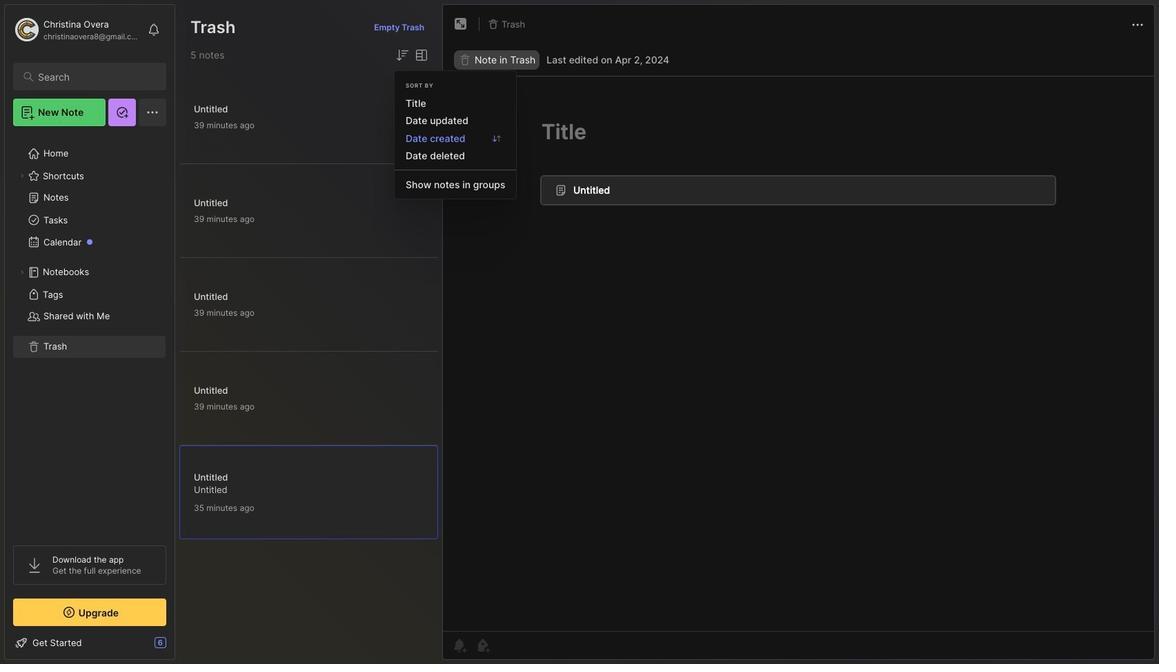 Task type: describe. For each thing, give the bounding box(es) containing it.
click to collapse image
[[174, 639, 185, 656]]

View options field
[[411, 47, 430, 64]]

add a reminder image
[[451, 638, 468, 654]]

More actions field
[[1130, 15, 1147, 33]]

more actions image
[[1130, 16, 1147, 33]]

Note Editor text field
[[443, 76, 1155, 632]]

tree inside main element
[[5, 135, 175, 534]]

Search text field
[[38, 70, 154, 84]]

none search field inside main element
[[38, 68, 154, 85]]

add tag image
[[475, 638, 492, 654]]



Task type: vqa. For each thing, say whether or not it's contained in the screenshot.
Account field
yes



Task type: locate. For each thing, give the bounding box(es) containing it.
Help and Learning task checklist field
[[5, 632, 175, 654]]

expand note image
[[453, 16, 469, 32]]

Account field
[[13, 16, 141, 43]]

note window element
[[443, 4, 1156, 664]]

dropdown list menu
[[395, 95, 517, 193]]

Sort options field
[[394, 47, 411, 64]]

main element
[[0, 0, 179, 665]]

None search field
[[38, 68, 154, 85]]

expand notebooks image
[[18, 269, 26, 277]]

tree
[[5, 135, 175, 534]]



